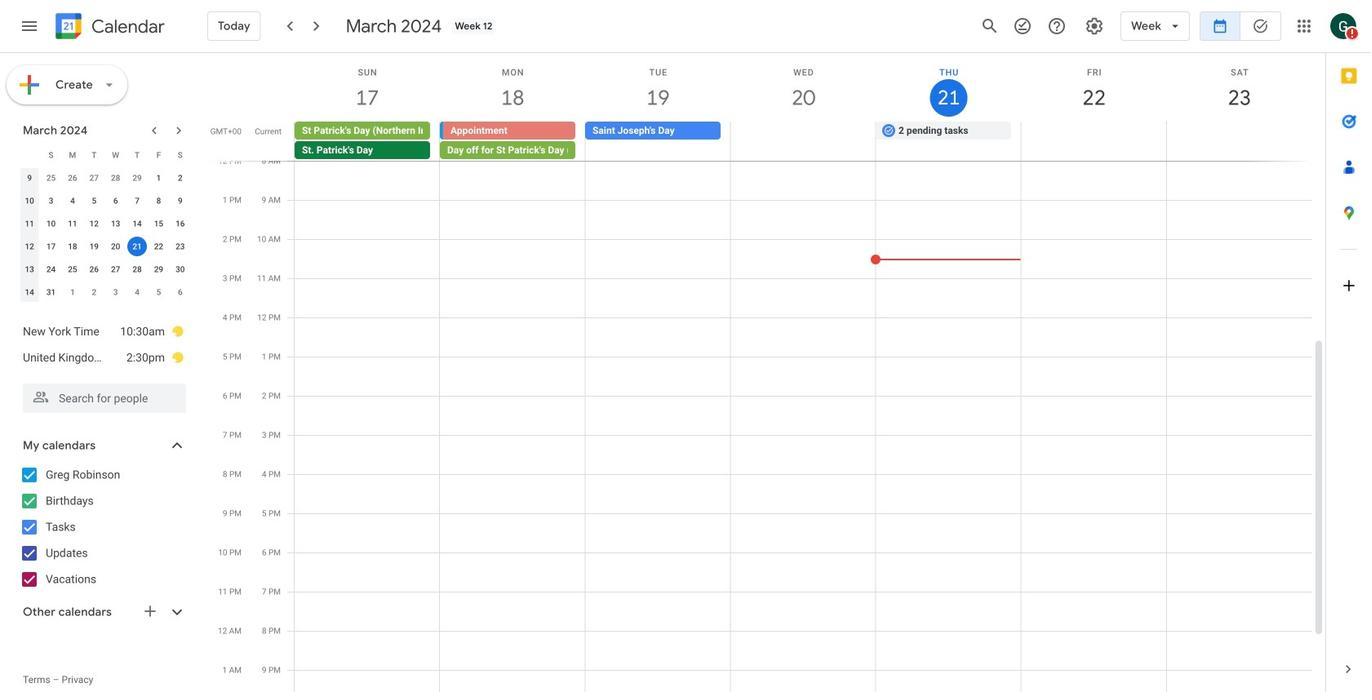 Task type: describe. For each thing, give the bounding box(es) containing it.
18 element
[[63, 237, 82, 256]]

Search for people text field
[[33, 384, 176, 413]]

february 25 element
[[41, 168, 61, 188]]

february 26 element
[[63, 168, 82, 188]]

calendar element
[[52, 10, 165, 46]]

6 element
[[106, 191, 125, 211]]

9 element
[[170, 191, 190, 211]]

april 3 element
[[106, 283, 125, 302]]

5 element
[[84, 191, 104, 211]]

7 element
[[127, 191, 147, 211]]

1 element
[[149, 168, 169, 188]]

heading inside calendar element
[[88, 17, 165, 36]]

15 element
[[149, 214, 169, 234]]

settings menu image
[[1085, 16, 1105, 36]]

30 element
[[170, 260, 190, 279]]

2 list item from the top
[[23, 345, 185, 371]]

february 29 element
[[127, 168, 147, 188]]

29 element
[[149, 260, 169, 279]]

12 element
[[84, 214, 104, 234]]

8 element
[[149, 191, 169, 211]]

26 element
[[84, 260, 104, 279]]

22 element
[[149, 237, 169, 256]]

11 element
[[63, 214, 82, 234]]

april 1 element
[[63, 283, 82, 302]]

24 element
[[41, 260, 61, 279]]

2 element
[[170, 168, 190, 188]]

4 element
[[63, 191, 82, 211]]

28 element
[[127, 260, 147, 279]]

march 2024 grid
[[16, 144, 191, 304]]



Task type: vqa. For each thing, say whether or not it's contained in the screenshot.
GOOGLE
no



Task type: locate. For each thing, give the bounding box(es) containing it.
february 28 element
[[106, 168, 125, 188]]

31 element
[[41, 283, 61, 302]]

1 list item from the top
[[23, 318, 185, 345]]

16 element
[[170, 214, 190, 234]]

row group inside march 2024 grid
[[19, 167, 191, 304]]

tab list
[[1327, 53, 1372, 647]]

list
[[7, 312, 199, 377]]

cell
[[295, 122, 440, 161], [440, 122, 585, 161], [731, 122, 876, 161], [1021, 122, 1167, 161], [1167, 122, 1312, 161], [126, 235, 148, 258]]

21, today element
[[127, 237, 147, 256]]

None search field
[[0, 377, 202, 413]]

25 element
[[63, 260, 82, 279]]

april 6 element
[[170, 283, 190, 302]]

april 5 element
[[149, 283, 169, 302]]

main drawer image
[[20, 16, 39, 36]]

heading
[[88, 17, 165, 36]]

10 element
[[41, 214, 61, 234]]

row
[[287, 122, 1326, 161], [19, 144, 191, 167], [19, 167, 191, 189], [19, 189, 191, 212], [19, 212, 191, 235], [19, 235, 191, 258], [19, 258, 191, 281], [19, 281, 191, 304]]

column header
[[19, 144, 40, 167]]

14 element
[[127, 214, 147, 234]]

23 element
[[170, 237, 190, 256]]

my calendars list
[[3, 462, 202, 593]]

list item up 'search for people' text field at the left
[[23, 345, 185, 371]]

27 element
[[106, 260, 125, 279]]

20 element
[[106, 237, 125, 256]]

17 element
[[41, 237, 61, 256]]

13 element
[[106, 214, 125, 234]]

list item down april 2 element at the top of page
[[23, 318, 185, 345]]

3 element
[[41, 191, 61, 211]]

add other calendars image
[[142, 603, 158, 620]]

row group
[[19, 167, 191, 304]]

column header inside march 2024 grid
[[19, 144, 40, 167]]

april 4 element
[[127, 283, 147, 302]]

april 2 element
[[84, 283, 104, 302]]

19 element
[[84, 237, 104, 256]]

february 27 element
[[84, 168, 104, 188]]

grid
[[209, 53, 1326, 692]]

list item
[[23, 318, 185, 345], [23, 345, 185, 371]]

cell inside march 2024 grid
[[126, 235, 148, 258]]



